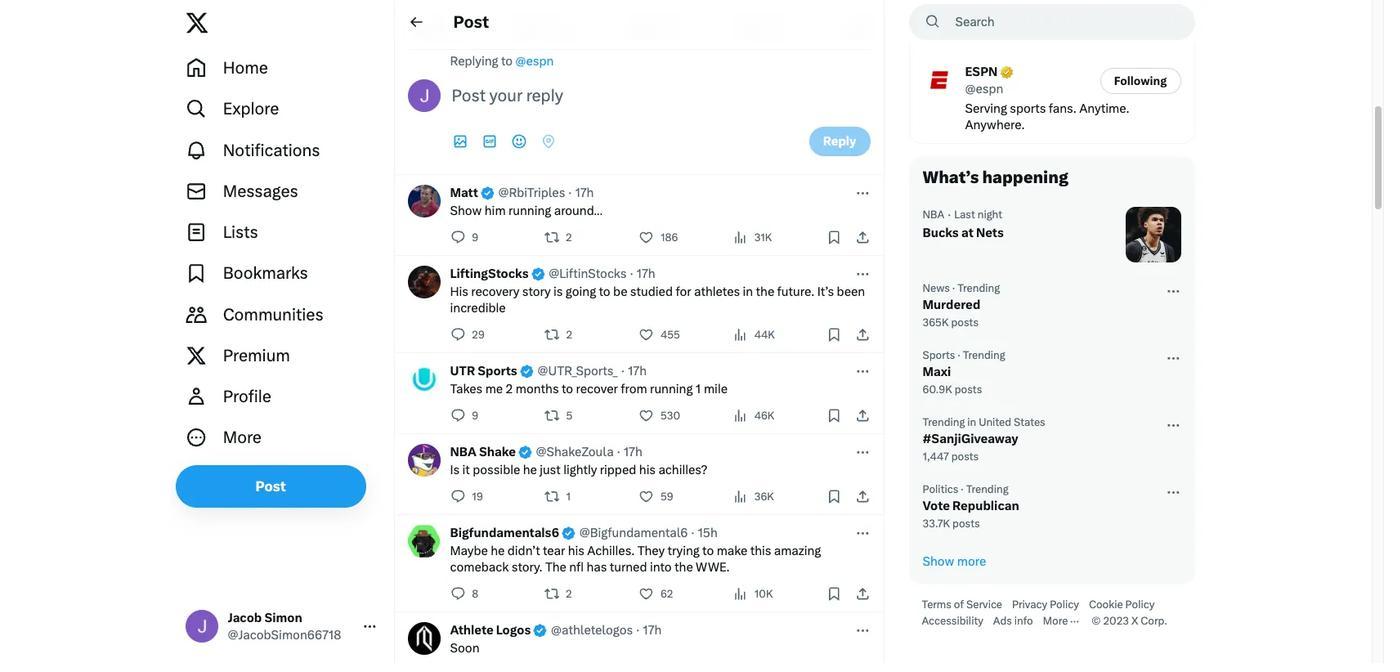 Task type: locate. For each thing, give the bounding box(es) containing it.
ripped
[[600, 463, 637, 478]]

of
[[954, 599, 964, 611]]

0 vertical spatial more
[[223, 428, 262, 448]]

0 vertical spatial his
[[639, 463, 656, 478]]

policy up x
[[1126, 599, 1155, 611]]

0 horizontal spatial sports
[[478, 364, 517, 379]]

0 vertical spatial verified account image
[[1000, 65, 1015, 80]]

· up studied
[[630, 267, 634, 281]]

1 horizontal spatial running
[[650, 382, 693, 397]]

· up the around…
[[569, 186, 572, 200]]

trending for murdered
[[958, 282, 1001, 295]]

· inside news · trending murdered 365k posts
[[953, 282, 956, 295]]

1 2 button from the top
[[544, 326, 579, 343]]

running
[[509, 204, 552, 218], [650, 382, 693, 397]]

tab list
[[444, 125, 800, 158]]

2 inside 29 replies, 2 reposts, 455 likes, 2 bookmarks, 44275 views group
[[566, 329, 573, 341]]

the inside his recovery story is going to be studied for athletes in the future. it's been incredible
[[756, 285, 775, 299]]

1 vertical spatial 1
[[566, 491, 571, 503]]

nets
[[977, 226, 1004, 241]]

2 down nfl
[[566, 588, 573, 600]]

just
[[540, 463, 561, 478]]

maybe he didn't tear his achilles. they trying to make this amazing comeback story. the nfl has turned into the wwe.
[[450, 544, 824, 575]]

verified account image for nba shake
[[518, 445, 533, 460]]

@athletelogos · 17h
[[551, 623, 662, 638]]

trending up murdered
[[958, 282, 1001, 295]]

@rbitriples · 17h
[[499, 186, 594, 200]]

verified account image right espn
[[1000, 65, 1015, 80]]

his up nfl
[[568, 544, 585, 559]]

2 9 from the top
[[472, 410, 479, 422]]

verified account image up story
[[530, 266, 546, 282]]

relevant people
[[923, 25, 1053, 44]]

post down replying at top
[[452, 86, 486, 106]]

17h up studied
[[637, 267, 656, 281]]

9 button down takes
[[450, 407, 485, 424]]

his up 59 button
[[639, 463, 656, 478]]

2 2 button from the top
[[544, 586, 579, 602]]

0 vertical spatial @espn
[[516, 54, 554, 69]]

0 vertical spatial running
[[509, 204, 552, 218]]

0 horizontal spatial @espn
[[516, 54, 554, 69]]

17h up the around…
[[575, 186, 594, 200]]

policy for privacy policy
[[1050, 599, 1080, 611]]

· up murdered
[[953, 282, 956, 295]]

36k link
[[733, 488, 781, 505]]

months
[[516, 382, 559, 397]]

takes
[[450, 382, 483, 397]]

nba up bucks
[[923, 209, 945, 221]]

1 horizontal spatial sports
[[923, 349, 956, 362]]

didn't
[[508, 544, 540, 559]]

2 button
[[544, 326, 579, 343], [544, 586, 579, 602]]

0 vertical spatial 9
[[472, 231, 479, 244]]

1 vertical spatial his
[[568, 544, 585, 559]]

17h link up ripped
[[624, 444, 643, 461]]

1 vertical spatial @espn
[[966, 82, 1004, 97]]

· for @utr_sports_
[[622, 364, 625, 379]]

verified account image inside bigfundamentals6 link
[[561, 526, 576, 541]]

in
[[743, 285, 753, 299], [968, 416, 977, 429]]

trending inside news · trending murdered 365k posts
[[958, 282, 1001, 295]]

19 button
[[450, 488, 490, 505]]

2 9 button from the top
[[450, 407, 485, 424]]

· for politics
[[961, 483, 964, 496]]

· down 62 button
[[637, 623, 640, 638]]

· right politics at the right of page
[[961, 483, 964, 496]]

59
[[661, 491, 673, 503]]

17h for @liftinstocks · 17h
[[637, 267, 656, 281]]

17h up from
[[628, 364, 647, 379]]

posts down the republican
[[953, 518, 980, 530]]

1 horizontal spatial he
[[523, 463, 537, 478]]

@espn down espn
[[966, 82, 1004, 97]]

17h link up the around…
[[575, 185, 594, 201]]

0 vertical spatial sports
[[923, 349, 956, 362]]

1 policy from the left
[[1050, 599, 1080, 611]]

jacob simon @jacobsimon66718
[[228, 611, 342, 643]]

1 vertical spatial 2 button
[[544, 586, 579, 602]]

posts
[[952, 317, 979, 329], [955, 384, 983, 396], [952, 451, 979, 463], [953, 518, 980, 530]]

posts right the 60.9k
[[955, 384, 983, 396]]

notifications link
[[175, 130, 387, 171]]

from
[[621, 382, 648, 397]]

2 policy from the left
[[1126, 599, 1155, 611]]

© 2023 x corp.
[[1092, 615, 1168, 627]]

trending inside politics · trending vote republican 33.7k posts
[[967, 483, 1009, 496]]

sports up maxi
[[923, 349, 956, 362]]

verified account image inside "nba shake" link
[[518, 445, 533, 460]]

0 horizontal spatial show
[[450, 204, 482, 218]]

955 replies, 1265 reposts, 15130 likes, 114 bookmarks, 3636544 views group
[[408, 11, 871, 50]]

1 down is it possible he just lightly ripped his achilles?
[[566, 491, 571, 503]]

1 vertical spatial the
[[675, 560, 693, 575]]

verified account image up him
[[480, 185, 495, 201]]

1 vertical spatial 9 button
[[450, 407, 485, 424]]

33.7k
[[923, 518, 951, 530]]

· up from
[[622, 364, 625, 379]]

0 horizontal spatial his
[[568, 544, 585, 559]]

nba for nba · last night bucks at nets
[[923, 209, 945, 221]]

sports
[[1010, 101, 1047, 116]]

17h for @athletelogos · 17h
[[643, 623, 662, 638]]

show for show him running around…
[[450, 204, 482, 218]]

0 horizontal spatial the
[[675, 560, 693, 575]]

0 vertical spatial post
[[454, 11, 489, 31]]

show more link
[[910, 541, 1195, 583]]

0 vertical spatial the
[[756, 285, 775, 299]]

2 button for is
[[544, 326, 579, 343]]

#sanjigiveaway
[[923, 432, 1019, 447]]

1,447
[[923, 451, 949, 463]]

17h link up studied
[[637, 266, 656, 282]]

@utr_sports_
[[538, 364, 618, 379]]

2 button for tear
[[544, 586, 579, 602]]

0 horizontal spatial 1
[[566, 491, 571, 503]]

1 horizontal spatial 1
[[696, 382, 701, 397]]

verified account image inside athlete logos link
[[533, 623, 548, 638]]

1 horizontal spatial show
[[923, 555, 955, 569]]

show him running around…
[[450, 204, 603, 218]]

Search query text field
[[946, 4, 1195, 39]]

premium link
[[175, 335, 387, 376]]

1 vertical spatial nba
[[450, 445, 477, 460]]

530 button
[[639, 407, 687, 424]]

2 button up '@utr_sports_'
[[544, 326, 579, 343]]

2
[[566, 231, 573, 244], [566, 329, 573, 341], [506, 382, 513, 397], [566, 588, 573, 600]]

policy inside cookie policy accessibility
[[1126, 599, 1155, 611]]

1 horizontal spatial nba
[[923, 209, 945, 221]]

2 button down the the
[[544, 586, 579, 602]]

@athletelogos link
[[551, 622, 633, 639]]

9 up liftingstocks on the top left of the page
[[472, 231, 479, 244]]

is it possible he just lightly ripped his achilles?
[[450, 463, 708, 478]]

post up replying at top
[[454, 11, 489, 31]]

@espn up reply
[[516, 54, 554, 69]]

nba inside nba · last night bucks at nets
[[923, 209, 945, 221]]

· inside nba · last night bucks at nets
[[948, 208, 952, 223]]

8 button
[[450, 586, 485, 602]]

1 horizontal spatial @espn
[[966, 82, 1004, 97]]

bookmarks link
[[175, 253, 387, 294]]

in up #sanjigiveaway
[[968, 416, 977, 429]]

0 vertical spatial 1
[[696, 382, 701, 397]]

reply
[[823, 134, 857, 149]]

in inside his recovery story is going to be studied for athletes in the future. it's been incredible
[[743, 285, 753, 299]]

17h down 62 button
[[643, 623, 662, 638]]

0 horizontal spatial nba
[[450, 445, 477, 460]]

2 inside 2 popup button
[[566, 231, 573, 244]]

more down privacy policy link
[[1044, 615, 1069, 627]]

trending down news · trending murdered 365k posts
[[963, 349, 1006, 362]]

@espn
[[516, 54, 554, 69], [966, 82, 1004, 97]]

tear
[[543, 544, 565, 559]]

verified account image right shake
[[518, 445, 533, 460]]

last
[[955, 209, 976, 221]]

verified account image up months
[[519, 364, 534, 379]]

sports up me
[[478, 364, 517, 379]]

1 vertical spatial running
[[650, 382, 693, 397]]

posts down #sanjigiveaway
[[952, 451, 979, 463]]

incredible
[[450, 301, 506, 316]]

1 vertical spatial more
[[1044, 615, 1069, 627]]

15h link
[[698, 525, 718, 542]]

9 button down him
[[450, 229, 485, 245]]

running down "@rbitriples"
[[509, 204, 552, 218]]

1 9 button from the top
[[450, 229, 485, 245]]

in right athletes
[[743, 285, 753, 299]]

2 vertical spatial verified account image
[[533, 623, 548, 638]]

· up ripped
[[617, 445, 621, 460]]

©
[[1092, 615, 1101, 627]]

verified account image inside espn link
[[1000, 65, 1015, 80]]

· left 15h
[[692, 526, 695, 541]]

trending inside trending in united states #sanjigiveaway 1,447 posts
[[923, 416, 966, 429]]

2 for story
[[566, 329, 573, 341]]

@liftinstocks link
[[549, 266, 627, 282]]

show down matt
[[450, 204, 482, 218]]

athlete
[[450, 623, 494, 638]]

trending up #sanjigiveaway
[[923, 416, 966, 429]]

to left be
[[599, 285, 611, 299]]

verified account image inside utr sports link
[[519, 364, 534, 379]]

to inside maybe he didn't tear his achilles. they trying to make this amazing comeback story. the nfl has turned into the wwe.
[[703, 544, 714, 559]]

verified account image inside matt link
[[480, 185, 495, 201]]

verified account image
[[1000, 65, 1015, 80], [530, 266, 546, 282], [533, 623, 548, 638]]

17h link down 62 button
[[643, 622, 662, 639]]

1 vertical spatial he
[[491, 544, 505, 559]]

following button
[[1101, 68, 1182, 94]]

post down more dropdown button
[[256, 478, 286, 494]]

nba inside "nba shake" link
[[450, 445, 477, 460]]

liftingstocks link
[[450, 266, 546, 282]]

1 9 from the top
[[472, 231, 479, 244]]

posts down murdered
[[952, 317, 979, 329]]

bigfundamentals6
[[450, 526, 559, 541]]

nba up it
[[450, 445, 477, 460]]

lists
[[223, 223, 258, 242]]

· inside sports · trending maxi 60.9k posts
[[958, 349, 961, 362]]

· left the 'last'
[[948, 208, 952, 223]]

· for @rbitriples
[[569, 186, 572, 200]]

1 horizontal spatial his
[[639, 463, 656, 478]]

me
[[486, 382, 503, 397]]

17h link for @rbitriples · 17h
[[575, 185, 594, 201]]

1 horizontal spatial in
[[968, 416, 977, 429]]

0 horizontal spatial more
[[223, 428, 262, 448]]

nba shake
[[450, 445, 516, 460]]

trending for vote
[[967, 483, 1009, 496]]

he
[[523, 463, 537, 478], [491, 544, 505, 559]]

@shakezoula
[[536, 445, 614, 460]]

1 horizontal spatial policy
[[1126, 599, 1155, 611]]

the down trying
[[675, 560, 693, 575]]

5
[[566, 410, 573, 422]]

verified account image for matt
[[480, 185, 495, 201]]

trending up the republican
[[967, 483, 1009, 496]]

post link
[[175, 465, 366, 508]]

privacy policy link
[[1013, 599, 1089, 612]]

1
[[696, 382, 701, 397], [566, 491, 571, 503]]

0 vertical spatial in
[[743, 285, 753, 299]]

36k
[[755, 491, 775, 503]]

sports inside sports · trending maxi 60.9k posts
[[923, 349, 956, 362]]

matt link
[[450, 185, 495, 201]]

running up the 530
[[650, 382, 693, 397]]

mile
[[704, 382, 728, 397]]

1 vertical spatial in
[[968, 416, 977, 429]]

·
[[569, 186, 572, 200], [948, 208, 952, 223], [630, 267, 634, 281], [953, 282, 956, 295], [958, 349, 961, 362], [622, 364, 625, 379], [617, 445, 621, 460], [961, 483, 964, 496], [692, 526, 695, 541], [637, 623, 640, 638]]

politics
[[923, 483, 959, 496]]

verified account image right the logos on the left bottom
[[533, 623, 548, 638]]

1 left mile
[[696, 382, 701, 397]]

more down profile
[[223, 428, 262, 448]]

0 vertical spatial nba
[[923, 209, 945, 221]]

to up wwe.
[[703, 544, 714, 559]]

1 button
[[544, 488, 578, 505]]

for
[[676, 285, 692, 299]]

0 horizontal spatial policy
[[1050, 599, 1080, 611]]

1 vertical spatial verified account image
[[530, 266, 546, 282]]

62 button
[[639, 586, 680, 602]]

9 down takes
[[472, 410, 479, 422]]

17h link for @athletelogos · 17h
[[643, 622, 662, 639]]

is
[[450, 463, 460, 478]]

· down news · trending murdered 365k posts
[[958, 349, 961, 362]]

ads
[[994, 615, 1013, 627]]

9 replies, 5 reposts, 530 likes, 1 bookmark, 46813 views group
[[450, 407, 871, 424]]

19 replies, 1 repost, 59 likes, 1 bookmark, 36173 views group
[[450, 488, 871, 505]]

comeback
[[450, 560, 509, 575]]

2 inside 8 replies, 2 reposts, 62 likes, 10063 views group
[[566, 588, 573, 600]]

the left future.
[[756, 285, 775, 299]]

he down bigfundamentals6
[[491, 544, 505, 559]]

they
[[638, 544, 665, 559]]

17h up ripped
[[624, 445, 643, 460]]

· for sports
[[958, 349, 961, 362]]

0 vertical spatial 9 button
[[450, 229, 485, 245]]

reply button
[[810, 127, 871, 156]]

policy up more popup button
[[1050, 599, 1080, 611]]

verified account image inside liftingstocks link
[[530, 266, 546, 282]]

19
[[472, 491, 483, 503]]

17h for @shakezoula · 17h
[[624, 445, 643, 460]]

states
[[1014, 416, 1046, 429]]

verified account image up tear
[[561, 526, 576, 541]]

1 horizontal spatial more
[[1044, 615, 1069, 627]]

1 horizontal spatial the
[[756, 285, 775, 299]]

1 vertical spatial 9
[[472, 410, 479, 422]]

takes me 2 months to recover from running 1 mile
[[450, 382, 728, 397]]

he left just
[[523, 463, 537, 478]]

2 up '@utr_sports_'
[[566, 329, 573, 341]]

jacob
[[228, 611, 262, 626]]

sports
[[923, 349, 956, 362], [478, 364, 517, 379]]

to right replying at top
[[501, 54, 513, 69]]

9 button for takes
[[450, 407, 485, 424]]

accessibility link
[[922, 615, 994, 628]]

verified account image for utr sports
[[519, 364, 534, 379]]

show left more
[[923, 555, 955, 569]]

2 down the around…
[[566, 231, 573, 244]]

0 vertical spatial 2 button
[[544, 326, 579, 343]]

0 vertical spatial show
[[450, 204, 482, 218]]

happening
[[983, 168, 1069, 187]]

recover
[[576, 382, 618, 397]]

1 vertical spatial show
[[923, 555, 955, 569]]

0 horizontal spatial he
[[491, 544, 505, 559]]

verified account image
[[480, 185, 495, 201], [519, 364, 534, 379], [518, 445, 533, 460], [561, 526, 576, 541]]

story.
[[512, 560, 543, 575]]

17h link up from
[[628, 363, 647, 380]]

trending inside sports · trending maxi 60.9k posts
[[963, 349, 1006, 362]]

· inside politics · trending vote republican 33.7k posts
[[961, 483, 964, 496]]

· for @liftinstocks
[[630, 267, 634, 281]]

@shakezoula · 17h
[[536, 445, 643, 460]]

0 horizontal spatial in
[[743, 285, 753, 299]]

0 vertical spatial he
[[523, 463, 537, 478]]

10k link
[[733, 586, 780, 602]]

posts inside news · trending murdered 365k posts
[[952, 317, 979, 329]]



Task type: describe. For each thing, give the bounding box(es) containing it.
post your reply
[[452, 86, 564, 106]]

2 right me
[[506, 382, 513, 397]]

primary navigation
[[175, 47, 387, 458]]

posts inside politics · trending vote republican 33.7k posts
[[953, 518, 980, 530]]

profile
[[223, 387, 271, 407]]

46k
[[755, 410, 775, 422]]

9 replies, 2 reposts, 186 likes, 31799 views group
[[450, 229, 871, 245]]

footer navigation
[[909, 597, 1195, 630]]

29 replies, 2 reposts, 455 likes, 2 bookmarks, 44275 views group
[[450, 326, 871, 343]]

0 horizontal spatial running
[[509, 204, 552, 218]]

Post text text field
[[453, 84, 869, 107]]

replying
[[450, 54, 499, 69]]

· for @shakezoula
[[617, 445, 621, 460]]

9 for show
[[472, 231, 479, 244]]

@utr_sports_ · 17h
[[538, 364, 647, 379]]

murdered
[[923, 298, 981, 313]]

into
[[650, 560, 672, 575]]

explore
[[223, 99, 279, 119]]

utr
[[450, 364, 475, 379]]

communities
[[223, 305, 324, 324]]

terms
[[922, 599, 952, 611]]

17h link for @shakezoula · 17h
[[624, 444, 643, 461]]

· for @athletelogos
[[637, 623, 640, 638]]

verified account image for espn
[[1000, 65, 1015, 80]]

bookmarks
[[223, 264, 308, 283]]

posts inside trending in united states #sanjigiveaway 1,447 posts
[[952, 451, 979, 463]]

corp.
[[1141, 615, 1168, 627]]

people
[[998, 25, 1053, 44]]

955
[[436, 25, 455, 37]]

to down '@utr_sports_'
[[562, 382, 574, 397]]

17h link for @liftinstocks · 17h
[[637, 266, 656, 282]]

455 button
[[639, 326, 687, 343]]

530
[[661, 410, 680, 422]]

8 replies, 2 reposts, 62 likes, 10063 views group
[[450, 586, 871, 602]]

replying to @espn
[[450, 54, 554, 69]]

privacy policy
[[1013, 599, 1080, 611]]

cookie
[[1089, 599, 1124, 611]]

maxi
[[923, 365, 952, 380]]

shake
[[479, 445, 516, 460]]

bucks
[[923, 226, 959, 241]]

his recovery story is going to be studied for athletes in the future. it's been incredible
[[450, 285, 868, 316]]

to inside his recovery story is going to be studied for athletes in the future. it's been incredible
[[599, 285, 611, 299]]

be
[[613, 285, 628, 299]]

in inside trending in united states #sanjigiveaway 1,447 posts
[[968, 416, 977, 429]]

anywhere.
[[966, 118, 1025, 133]]

1 vertical spatial post
[[452, 86, 486, 106]]

@utr_sports_ link
[[538, 363, 618, 380]]

maybe
[[450, 544, 488, 559]]

posts inside sports · trending maxi 60.9k posts
[[955, 384, 983, 396]]

@athletelogos
[[551, 623, 633, 638]]

@bigfundamental6 · 15h
[[580, 526, 718, 541]]

31k link
[[733, 229, 779, 245]]

2023
[[1104, 615, 1130, 627]]

nfl
[[569, 560, 584, 575]]

at
[[962, 226, 974, 241]]

his inside maybe he didn't tear his achilles. they trying to make this amazing comeback story. the nfl has turned into the wwe.
[[568, 544, 585, 559]]

fans.
[[1049, 101, 1077, 116]]

policy for cookie policy accessibility
[[1126, 599, 1155, 611]]

Search search field
[[909, 4, 1195, 40]]

17h for @utr_sports_ · 17h
[[628, 364, 647, 379]]

2 vertical spatial post
[[256, 478, 286, 494]]

relevant people section
[[910, 15, 1195, 143]]

news · trending murdered 365k posts
[[923, 282, 1001, 329]]

the inside maybe he didn't tear his achilles. they trying to make this amazing comeback story. the nfl has turned into the wwe.
[[675, 560, 693, 575]]

5 button
[[544, 407, 579, 424]]

@espn inside relevant people section
[[966, 82, 1004, 97]]

show for show more
[[923, 555, 955, 569]]

it
[[463, 463, 470, 478]]

sports · trending maxi 60.9k posts
[[923, 349, 1006, 396]]

athletes
[[694, 285, 740, 299]]

his
[[450, 285, 469, 299]]

lists link
[[175, 212, 387, 253]]

ads info link
[[994, 615, 1044, 628]]

more inside popup button
[[1044, 615, 1069, 627]]

29 button
[[450, 326, 492, 343]]

verified account image for bigfundamentals6
[[561, 526, 576, 541]]

@jacobsimon66718
[[228, 628, 342, 643]]

achilles.
[[588, 544, 635, 559]]

story
[[522, 285, 551, 299]]

vote
[[923, 499, 950, 514]]

more button
[[1044, 615, 1092, 628]]

verified account image for athlete logos
[[533, 623, 548, 638]]

make
[[717, 544, 748, 559]]

service
[[967, 599, 1003, 611]]

trending for maxi
[[963, 349, 1006, 362]]

following
[[1115, 74, 1167, 87]]

x
[[1132, 615, 1139, 627]]

it's
[[818, 285, 834, 299]]

· for nba
[[948, 208, 952, 223]]

nba for nba shake
[[450, 445, 477, 460]]

espn
[[966, 65, 998, 79]]

365k
[[923, 317, 949, 329]]

verified account image for liftingstocks
[[530, 266, 546, 282]]

nba shake link
[[450, 444, 533, 461]]

17h link for @utr_sports_ · 17h
[[628, 363, 647, 380]]

44k
[[755, 329, 775, 341]]

messages
[[223, 181, 298, 201]]

· for @bigfundamental6
[[692, 526, 695, 541]]

· for news
[[953, 282, 956, 295]]

espn link
[[966, 64, 1015, 81]]

31k
[[755, 231, 772, 244]]

lightly
[[564, 463, 597, 478]]

info
[[1015, 615, 1034, 627]]

1 vertical spatial sports
[[478, 364, 517, 379]]

terms of service
[[922, 599, 1003, 611]]

night
[[978, 209, 1003, 221]]

politics · trending vote republican 33.7k posts
[[923, 483, 1020, 530]]

simon
[[265, 611, 302, 626]]

9 button for show
[[450, 229, 485, 245]]

2 for running
[[566, 231, 573, 244]]

what's
[[923, 168, 979, 187]]

notifications
[[223, 140, 320, 160]]

8
[[472, 588, 479, 600]]

more inside dropdown button
[[223, 428, 262, 448]]

messages link
[[175, 171, 387, 212]]

186
[[661, 231, 678, 244]]

17h for @rbitriples · 17h
[[575, 186, 594, 200]]

2 for didn't
[[566, 588, 573, 600]]

9 for takes
[[472, 410, 479, 422]]

@espn link
[[966, 81, 1004, 97]]

1 inside dropdown button
[[566, 491, 571, 503]]

recovery
[[471, 285, 520, 299]]

he inside maybe he didn't tear his achilles. they trying to make this amazing comeback story. the nfl has turned into the wwe.
[[491, 544, 505, 559]]

liftingstocks
[[450, 267, 529, 281]]

serving sports fans. anytime. anywhere.
[[966, 101, 1130, 133]]



Task type: vqa. For each thing, say whether or not it's contained in the screenshot.
THE AMAZING
yes



